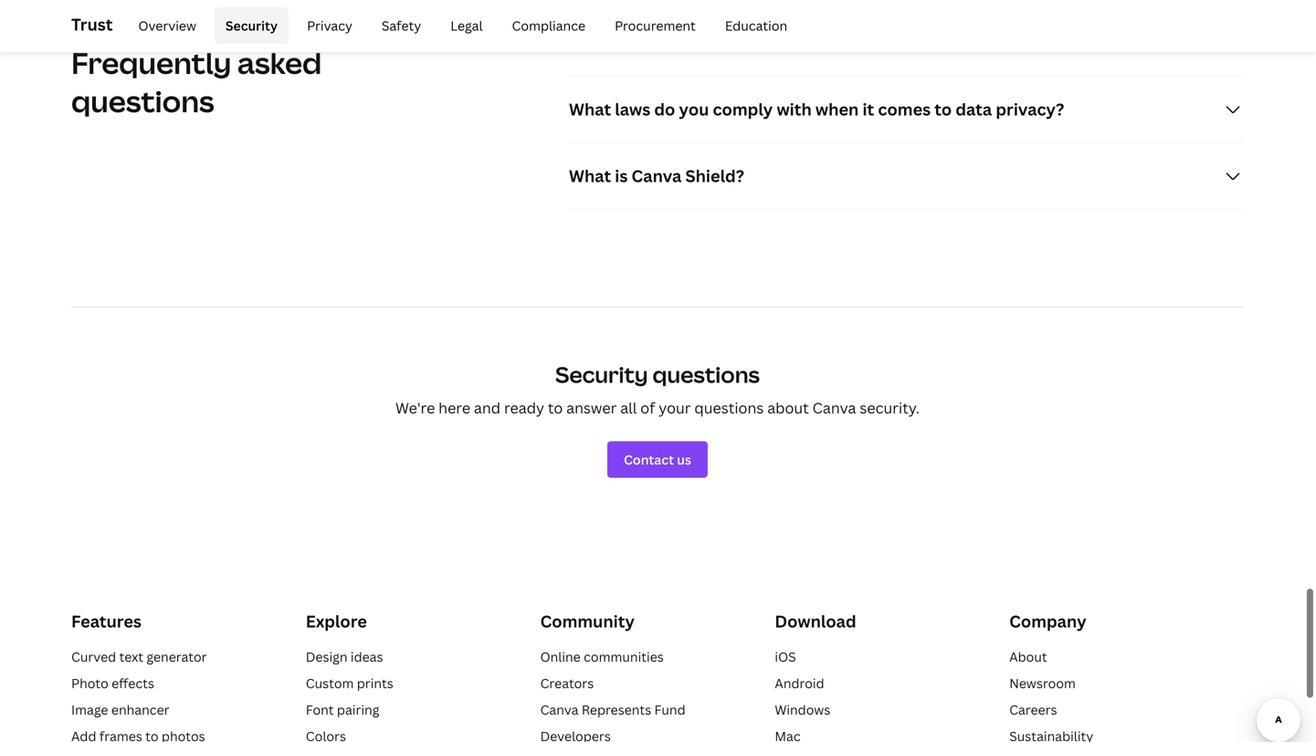 Task type: vqa. For each thing, say whether or not it's contained in the screenshot.
About link
yes



Task type: describe. For each thing, give the bounding box(es) containing it.
what for what laws do you comply with when it comes to data privacy?
[[569, 98, 611, 121]]

what is canva shield?
[[569, 165, 744, 187]]

design ideas custom prints font pairing
[[306, 649, 393, 719]]

communities
[[584, 649, 664, 666]]

safety link
[[371, 7, 432, 44]]

careers link
[[1009, 702, 1057, 719]]

design
[[306, 649, 347, 666]]

fund
[[654, 702, 685, 719]]

procurement link
[[604, 7, 707, 44]]

laws
[[615, 98, 650, 121]]

privacy link
[[296, 7, 363, 44]]

by
[[1059, 15, 1074, 32]]

using
[[692, 15, 725, 32]]

design ideas link
[[306, 649, 383, 666]]

font pairing link
[[306, 702, 379, 719]]

1 vertical spatial your
[[676, 35, 704, 52]]

legal
[[450, 17, 483, 34]]

about
[[767, 398, 809, 418]]

your inside security questions we're here and ready to answer all of your questions about canva security.
[[659, 398, 691, 418]]

someone
[[1077, 15, 1134, 32]]

here
[[439, 398, 470, 418]]

with inside we encrypt designs using aes256. this means that your designs are unreadable by someone with access to the disks holding your designs.
[[1137, 15, 1163, 32]]

all
[[620, 398, 637, 418]]

represents
[[582, 702, 651, 719]]

menu bar containing overview
[[120, 7, 798, 44]]

image
[[71, 702, 108, 719]]

to inside security questions we're here and ready to answer all of your questions about canva security.
[[548, 398, 563, 418]]

features
[[71, 611, 141, 633]]

1 vertical spatial questions
[[653, 360, 760, 389]]

ios link
[[775, 649, 796, 666]]

overview
[[138, 17, 196, 34]]

curved text generator link
[[71, 649, 207, 666]]

text
[[119, 649, 143, 666]]

are
[[963, 15, 982, 32]]

photo effects link
[[71, 675, 154, 692]]

to inside we encrypt designs using aes256. this means that your designs are unreadable by someone with access to the disks holding your designs.
[[1211, 15, 1224, 32]]

security for security
[[226, 17, 278, 34]]

comes
[[878, 98, 931, 121]]

do
[[654, 98, 675, 121]]

we're
[[395, 398, 435, 418]]

asked
[[237, 43, 322, 83]]

privacy?
[[996, 98, 1064, 121]]

canva inside dropdown button
[[632, 165, 682, 187]]

comply
[[713, 98, 773, 121]]

data
[[956, 98, 992, 121]]

unreadable
[[985, 15, 1056, 32]]

ready
[[504, 398, 544, 418]]

you
[[679, 98, 709, 121]]

education
[[725, 17, 787, 34]]

community
[[540, 611, 635, 633]]

means
[[809, 15, 850, 32]]

aes256.
[[728, 15, 778, 32]]

shield?
[[685, 165, 744, 187]]

security for security questions we're here and ready to answer all of your questions about canva security.
[[555, 360, 648, 389]]

custom
[[306, 675, 354, 692]]

font
[[306, 702, 334, 719]]

curved text generator photo effects image enhancer
[[71, 649, 207, 719]]

designs.
[[707, 35, 757, 52]]

this
[[781, 15, 806, 32]]

creators link
[[540, 675, 594, 692]]

privacy
[[307, 17, 352, 34]]

enhancer
[[111, 702, 169, 719]]

newsroom
[[1009, 675, 1076, 692]]

access
[[1166, 15, 1208, 32]]

trust
[[71, 13, 113, 36]]

android link
[[775, 675, 824, 692]]

0 vertical spatial your
[[881, 15, 910, 32]]

with inside dropdown button
[[777, 98, 812, 121]]

ideas
[[351, 649, 383, 666]]

is
[[615, 165, 628, 187]]

what for what is canva shield?
[[569, 165, 611, 187]]

procurement
[[615, 17, 696, 34]]



Task type: locate. For each thing, give the bounding box(es) containing it.
designs left are
[[913, 15, 959, 32]]

2 vertical spatial questions
[[694, 398, 764, 418]]

questions
[[71, 81, 214, 121], [653, 360, 760, 389], [694, 398, 764, 418]]

pairing
[[337, 702, 379, 719]]

your right that
[[881, 15, 910, 32]]

we encrypt designs using aes256. this means that your designs are unreadable by someone with access to the disks holding your designs.
[[569, 15, 1224, 52]]

legal link
[[439, 7, 494, 44]]

what is canva shield? button
[[569, 143, 1244, 209]]

security inside security questions we're here and ready to answer all of your questions about canva security.
[[555, 360, 648, 389]]

what laws do you comply with when it comes to data privacy?
[[569, 98, 1064, 121]]

curved
[[71, 649, 116, 666]]

canva right about
[[812, 398, 856, 418]]

custom prints link
[[306, 675, 393, 692]]

about link
[[1009, 649, 1047, 666]]

creators
[[540, 675, 594, 692]]

1 what from the top
[[569, 98, 611, 121]]

ios android windows
[[775, 649, 830, 719]]

2 horizontal spatial to
[[1211, 15, 1224, 32]]

and
[[474, 398, 501, 418]]

1 horizontal spatial canva
[[632, 165, 682, 187]]

what left laws
[[569, 98, 611, 121]]

your down using
[[676, 35, 704, 52]]

security link
[[215, 7, 289, 44]]

compliance
[[512, 17, 585, 34]]

what inside what laws do you comply with when it comes to data privacy? dropdown button
[[569, 98, 611, 121]]

to inside dropdown button
[[935, 98, 952, 121]]

what left the is
[[569, 165, 611, 187]]

designs
[[643, 15, 689, 32], [913, 15, 959, 32]]

designs up holding
[[643, 15, 689, 32]]

frequently
[[71, 43, 231, 83]]

canva
[[632, 165, 682, 187], [812, 398, 856, 418], [540, 702, 579, 719]]

menu bar
[[120, 7, 798, 44]]

online
[[540, 649, 581, 666]]

safety
[[382, 17, 421, 34]]

online communities creators canva represents fund
[[540, 649, 685, 719]]

generator
[[146, 649, 207, 666]]

careers
[[1009, 702, 1057, 719]]

with left when on the right top of page
[[777, 98, 812, 121]]

0 vertical spatial canva
[[632, 165, 682, 187]]

canva down creators link
[[540, 702, 579, 719]]

security up asked
[[226, 17, 278, 34]]

online communities link
[[540, 649, 664, 666]]

windows link
[[775, 702, 830, 719]]

2 vertical spatial your
[[659, 398, 691, 418]]

to left data
[[935, 98, 952, 121]]

to right 'access'
[[1211, 15, 1224, 32]]

canva inside security questions we're here and ready to answer all of your questions about canva security.
[[812, 398, 856, 418]]

1 horizontal spatial security
[[555, 360, 648, 389]]

canva inside online communities creators canva represents fund
[[540, 702, 579, 719]]

of
[[640, 398, 655, 418]]

answer
[[566, 398, 617, 418]]

android
[[775, 675, 824, 692]]

with left 'access'
[[1137, 15, 1163, 32]]

0 horizontal spatial to
[[548, 398, 563, 418]]

2 vertical spatial canva
[[540, 702, 579, 719]]

that
[[853, 15, 878, 32]]

0 horizontal spatial security
[[226, 17, 278, 34]]

security up answer at the left bottom of page
[[555, 360, 648, 389]]

we
[[569, 15, 588, 32]]

security questions we're here and ready to answer all of your questions about canva security.
[[395, 360, 920, 418]]

your right of
[[659, 398, 691, 418]]

encrypt
[[591, 15, 640, 32]]

with
[[1137, 15, 1163, 32], [777, 98, 812, 121]]

disks
[[593, 35, 623, 52]]

canva right the is
[[632, 165, 682, 187]]

0 horizontal spatial designs
[[643, 15, 689, 32]]

compliance link
[[501, 7, 596, 44]]

holding
[[626, 35, 673, 52]]

about newsroom careers
[[1009, 649, 1076, 719]]

1 vertical spatial canva
[[812, 398, 856, 418]]

1 horizontal spatial designs
[[913, 15, 959, 32]]

to right ready
[[548, 398, 563, 418]]

1 vertical spatial to
[[935, 98, 952, 121]]

1 vertical spatial with
[[777, 98, 812, 121]]

education link
[[714, 7, 798, 44]]

1 horizontal spatial to
[[935, 98, 952, 121]]

questions down overview
[[71, 81, 214, 121]]

1 designs from the left
[[643, 15, 689, 32]]

what
[[569, 98, 611, 121], [569, 165, 611, 187]]

effects
[[112, 675, 154, 692]]

1 horizontal spatial with
[[1137, 15, 1163, 32]]

to
[[1211, 15, 1224, 32], [935, 98, 952, 121], [548, 398, 563, 418]]

what inside what is canva shield? dropdown button
[[569, 165, 611, 187]]

security
[[226, 17, 278, 34], [555, 360, 648, 389]]

image enhancer link
[[71, 702, 169, 719]]

2 vertical spatial to
[[548, 398, 563, 418]]

0 vertical spatial security
[[226, 17, 278, 34]]

canva represents fund link
[[540, 702, 685, 719]]

what laws do you comply with when it comes to data privacy? button
[[569, 77, 1244, 142]]

0 horizontal spatial with
[[777, 98, 812, 121]]

questions left about
[[694, 398, 764, 418]]

windows
[[775, 702, 830, 719]]

explore
[[306, 611, 367, 633]]

it
[[863, 98, 874, 121]]

0 vertical spatial to
[[1211, 15, 1224, 32]]

0 vertical spatial with
[[1137, 15, 1163, 32]]

when
[[815, 98, 859, 121]]

security.
[[860, 398, 920, 418]]

download
[[775, 611, 856, 633]]

prints
[[357, 675, 393, 692]]

about
[[1009, 649, 1047, 666]]

your
[[881, 15, 910, 32], [676, 35, 704, 52], [659, 398, 691, 418]]

0 vertical spatial questions
[[71, 81, 214, 121]]

photo
[[71, 675, 108, 692]]

questions inside frequently asked questions
[[71, 81, 214, 121]]

2 horizontal spatial canva
[[812, 398, 856, 418]]

the
[[569, 35, 590, 52]]

company
[[1009, 611, 1087, 633]]

2 what from the top
[[569, 165, 611, 187]]

1 vertical spatial what
[[569, 165, 611, 187]]

1 vertical spatial security
[[555, 360, 648, 389]]

0 horizontal spatial canva
[[540, 702, 579, 719]]

newsroom link
[[1009, 675, 1076, 692]]

frequently asked questions
[[71, 43, 322, 121]]

2 designs from the left
[[913, 15, 959, 32]]

questions up of
[[653, 360, 760, 389]]

0 vertical spatial what
[[569, 98, 611, 121]]



